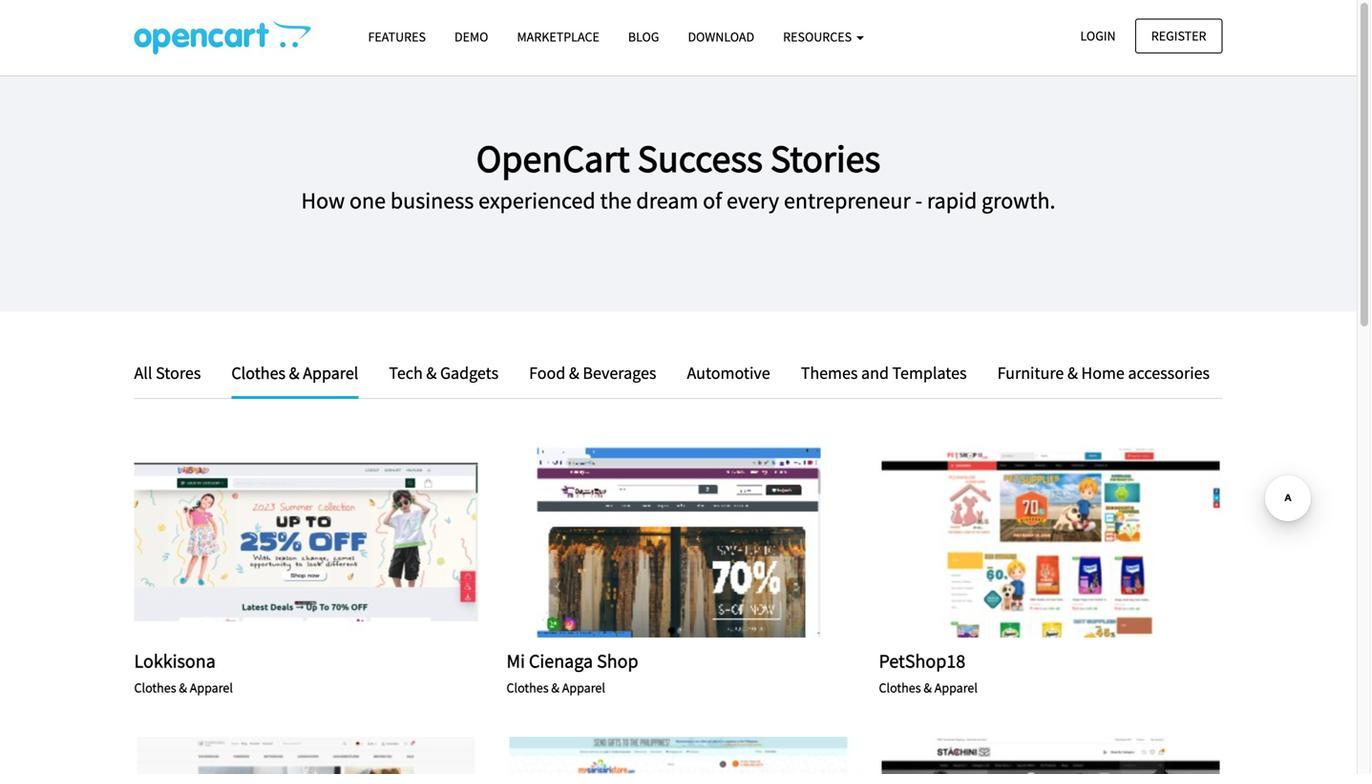Task type: vqa. For each thing, say whether or not it's contained in the screenshot.
THEMES
yes



Task type: describe. For each thing, give the bounding box(es) containing it.
apparel inside the 'clothes & apparel' link
[[303, 362, 358, 384]]

opencart - showcase image
[[134, 20, 311, 54]]

and
[[861, 362, 889, 384]]

download link
[[674, 20, 769, 54]]

view project link for lokkisona
[[254, 532, 359, 553]]

every
[[727, 186, 779, 215]]

login
[[1080, 27, 1116, 44]]

blog link
[[614, 20, 674, 54]]

rapid
[[927, 186, 977, 215]]

gadgets
[[440, 362, 499, 384]]

petshop18 clothes & apparel
[[879, 649, 978, 697]]

one
[[350, 186, 386, 215]]

register
[[1151, 27, 1207, 44]]

resources link
[[769, 20, 878, 54]]

experienced
[[479, 186, 596, 215]]

success
[[638, 134, 763, 182]]

my sarisaristore image
[[507, 737, 850, 774]]

apparel inside petshop18 clothes & apparel
[[935, 680, 978, 697]]

mi cienaga shop image
[[507, 447, 850, 638]]

petshop18 image
[[879, 447, 1223, 638]]

themes and templates link
[[787, 359, 981, 387]]

stories
[[771, 134, 881, 182]]

home
[[1081, 362, 1125, 384]]

-
[[915, 186, 923, 215]]

clothes & apparel link
[[217, 359, 373, 399]]

& inside the lokkisona clothes & apparel
[[179, 680, 187, 697]]

mi cienaga shop clothes & apparel
[[507, 649, 638, 697]]

project for mi cienaga shop
[[666, 534, 731, 551]]

tech & gadgets
[[389, 362, 499, 384]]

& inside petshop18 clothes & apparel
[[924, 680, 932, 697]]

apparel inside the lokkisona clothes & apparel
[[190, 680, 233, 697]]

opencart
[[476, 134, 630, 182]]

varvara home image
[[134, 737, 478, 774]]

marketplace link
[[503, 20, 614, 54]]

themes and templates
[[801, 362, 967, 384]]

view project link for petshop18
[[998, 532, 1103, 553]]

all
[[134, 362, 152, 384]]

download
[[688, 28, 755, 45]]



Task type: locate. For each thing, give the bounding box(es) containing it.
clothes
[[231, 362, 286, 384], [134, 680, 176, 697], [507, 680, 549, 697], [879, 680, 921, 697]]

project for lokkisona
[[294, 534, 359, 551]]

how
[[301, 186, 345, 215]]

growth.
[[982, 186, 1056, 215]]

2 horizontal spatial view
[[998, 534, 1034, 551]]

entrepreneur
[[784, 186, 911, 215]]

view
[[254, 534, 289, 551], [626, 534, 662, 551], [998, 534, 1034, 551]]

apparel down cienaga
[[562, 680, 605, 697]]

of
[[703, 186, 722, 215]]

2 view from the left
[[626, 534, 662, 551]]

project for petshop18
[[1039, 534, 1103, 551]]

dream
[[636, 186, 698, 215]]

business
[[390, 186, 474, 215]]

clothes inside mi cienaga shop clothes & apparel
[[507, 680, 549, 697]]

1 horizontal spatial view project link
[[626, 532, 731, 553]]

3 project from the left
[[1039, 534, 1103, 551]]

register link
[[1135, 19, 1223, 53]]

furniture & home accessories
[[997, 362, 1210, 384]]

clothes & apparel
[[231, 362, 358, 384]]

features link
[[354, 20, 440, 54]]

all stores link
[[134, 359, 215, 387]]

stores
[[156, 362, 201, 384]]

accessories
[[1128, 362, 1210, 384]]

apparel down lokkisona
[[190, 680, 233, 697]]

demo
[[455, 28, 488, 45]]

0 horizontal spatial view
[[254, 534, 289, 551]]

lokkisona image
[[134, 447, 478, 638]]

2 view project link from the left
[[626, 532, 731, 553]]

automotive
[[687, 362, 770, 384]]

& inside "link"
[[426, 362, 437, 384]]

1 view project from the left
[[254, 534, 359, 551]]

3 view project from the left
[[998, 534, 1103, 551]]

view project link for mi cienaga shop
[[626, 532, 731, 553]]

0 horizontal spatial project
[[294, 534, 359, 551]]

clothes inside petshop18 clothes & apparel
[[879, 680, 921, 697]]

view project
[[254, 534, 359, 551], [626, 534, 731, 551], [998, 534, 1103, 551]]

& inside mi cienaga shop clothes & apparel
[[551, 680, 559, 697]]

view project for mi cienaga shop
[[626, 534, 731, 551]]

the
[[600, 186, 632, 215]]

clothes right stores
[[231, 362, 286, 384]]

2 horizontal spatial view project link
[[998, 532, 1103, 553]]

2 horizontal spatial view project
[[998, 534, 1103, 551]]

login link
[[1064, 19, 1132, 53]]

mi
[[507, 649, 525, 673]]

&
[[289, 362, 299, 384], [426, 362, 437, 384], [569, 362, 579, 384], [1068, 362, 1078, 384], [179, 680, 187, 697], [551, 680, 559, 697], [924, 680, 932, 697]]

view project link
[[254, 532, 359, 553], [626, 532, 731, 553], [998, 532, 1103, 553]]

clothes inside the 'clothes & apparel' link
[[231, 362, 286, 384]]

3 view from the left
[[998, 534, 1034, 551]]

apparel left tech
[[303, 362, 358, 384]]

1 project from the left
[[294, 534, 359, 551]]

0 horizontal spatial view project
[[254, 534, 359, 551]]

apparel down the petshop18
[[935, 680, 978, 697]]

beverages
[[583, 362, 656, 384]]

2 project from the left
[[666, 534, 731, 551]]

blog
[[628, 28, 659, 45]]

marketplace
[[517, 28, 600, 45]]

view project for petshop18
[[998, 534, 1103, 551]]

resources
[[783, 28, 855, 45]]

stachini image
[[879, 737, 1223, 774]]

2 horizontal spatial project
[[1039, 534, 1103, 551]]

all stores
[[134, 362, 201, 384]]

1 view from the left
[[254, 534, 289, 551]]

cienaga
[[529, 649, 593, 673]]

apparel
[[303, 362, 358, 384], [190, 680, 233, 697], [562, 680, 605, 697], [935, 680, 978, 697]]

view for lokkisona
[[254, 534, 289, 551]]

templates
[[892, 362, 967, 384]]

tech
[[389, 362, 423, 384]]

3 view project link from the left
[[998, 532, 1103, 553]]

view for mi cienaga shop
[[626, 534, 662, 551]]

food
[[529, 362, 566, 384]]

1 view project link from the left
[[254, 532, 359, 553]]

clothes inside the lokkisona clothes & apparel
[[134, 680, 176, 697]]

1 horizontal spatial view
[[626, 534, 662, 551]]

furniture
[[997, 362, 1064, 384]]

view project for lokkisona
[[254, 534, 359, 551]]

opencart success stories how one business experienced the dream of every entrepreneur - rapid growth.
[[301, 134, 1056, 215]]

demo link
[[440, 20, 503, 54]]

petshop18
[[879, 649, 966, 673]]

lokkisona
[[134, 649, 216, 673]]

project
[[294, 534, 359, 551], [666, 534, 731, 551], [1039, 534, 1103, 551]]

0 horizontal spatial view project link
[[254, 532, 359, 553]]

food & beverages link
[[515, 359, 671, 387]]

themes
[[801, 362, 858, 384]]

1 horizontal spatial project
[[666, 534, 731, 551]]

tech & gadgets link
[[375, 359, 513, 387]]

lokkisona clothes & apparel
[[134, 649, 233, 697]]

2 view project from the left
[[626, 534, 731, 551]]

features
[[368, 28, 426, 45]]

automotive link
[[673, 359, 785, 387]]

view for petshop18
[[998, 534, 1034, 551]]

clothes down lokkisona
[[134, 680, 176, 697]]

shop
[[597, 649, 638, 673]]

1 horizontal spatial view project
[[626, 534, 731, 551]]

clothes down mi
[[507, 680, 549, 697]]

apparel inside mi cienaga shop clothes & apparel
[[562, 680, 605, 697]]

clothes down the petshop18
[[879, 680, 921, 697]]

furniture & home accessories link
[[983, 359, 1210, 387]]

food & beverages
[[529, 362, 656, 384]]



